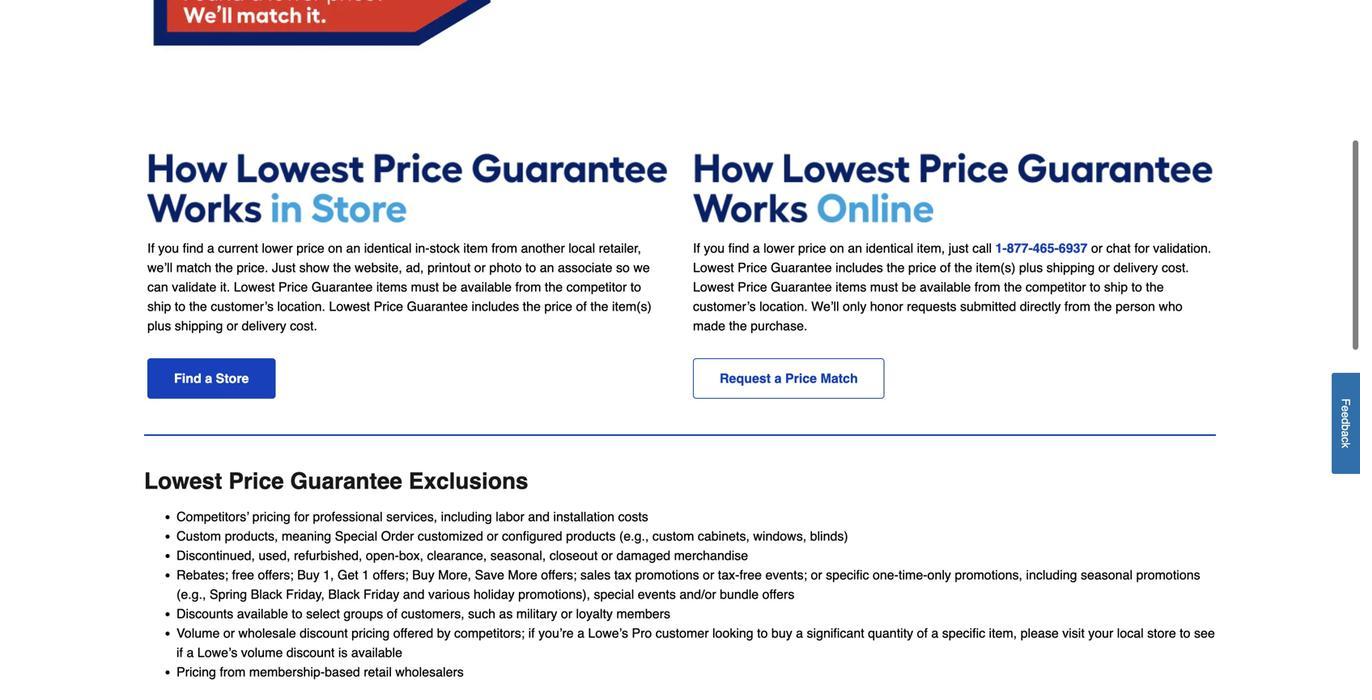 Task type: vqa. For each thing, say whether or not it's contained in the screenshot.
Soil
no



Task type: describe. For each thing, give the bounding box(es) containing it.
1-877-465-6937 link
[[995, 241, 1088, 256]]

must inside or chat for validation.​ lowest price guarantee includes the price of the item(s) plus shipping or delivery cost. lowest price guarantee items must be available from the competitor to ship to the customer's location. we'll only honor requests submitted directly from the person who made the purchase.
[[870, 280, 898, 295]]

0 horizontal spatial if
[[176, 646, 183, 661]]

find a store link
[[147, 359, 276, 399]]

groups
[[344, 607, 383, 622]]

directly
[[1020, 299, 1061, 314]]

members
[[616, 607, 670, 622]]

price inside request a price match link
[[785, 371, 817, 386]]

spring
[[210, 587, 247, 602]]

identical inside if you find a current lower price on an identical in-stock item from another local retailer, we'll match the price. just show the website, ad, printout or photo to an associate so we can validate it. lowest price guarantee items must be available from the competitor to ship to the customer's location. lowest price guarantee includes the price of the item(s) plus shipping or delivery cost.
[[364, 241, 412, 256]]

offered
[[393, 626, 433, 641]]

only inside competitors' pricing for professional services, including labor and installation costs custom products, meaning special order customized or configured products (e.g., custom cabinets, windows, blinds) discontinued, used, refurbished, open-box, clearance, seasonal, closeout or damaged merchandise rebates; free offers; buy 1, get 1 offers; buy more, save more offers; sales tax promotions or tax-free events; or specific one-time-only promotions, including seasonal promotions (e.g., spring black friday, black friday and various holiday promotions)​, special events and/or bundle offers discounts available to select groups of customers, such as military or loyalty members volume or wholesale discount pricing offered by competitors; if you're a lowe's pro customer looking to buy a significant quantity of a specific item, please visit your local store to see if a lowe's volume discount is available pricing from membership-based retail wholesalers
[[927, 568, 951, 583]]

if you find a qualifying lower price on an exact item, we'll match it. exclusions apply. image
[[144, 0, 1216, 104]]

f
[[1339, 399, 1352, 406]]

we
[[633, 260, 650, 275]]

0 vertical spatial and
[[528, 510, 550, 525]]

2 black from the left
[[328, 587, 360, 602]]

available inside if you find a current lower price on an identical in-stock item from another local retailer, we'll match the price. just show the website, ad, printout or photo to an associate so we can validate it. lowest price guarantee items must be available from the competitor to ship to the customer's location. lowest price guarantee includes the price of the item(s) plus shipping or delivery cost.
[[461, 280, 512, 295]]

products
[[566, 529, 616, 544]]

more
[[508, 568, 537, 583]]

store
[[1147, 626, 1176, 641]]

2 buy from the left
[[412, 568, 435, 583]]

plus inside or chat for validation.​ lowest price guarantee includes the price of the item(s) plus shipping or delivery cost. lowest price guarantee items must be available from the competitor to ship to the customer's location. we'll only honor requests submitted directly from the person who made the purchase.
[[1019, 260, 1043, 275]]

significant
[[807, 626, 864, 641]]

of inside if you find a current lower price on an identical in-stock item from another local retailer, we'll match the price. just show the website, ad, printout or photo to an associate so we can validate it. lowest price guarantee items must be available from the competitor to ship to the customer's location. lowest price guarantee includes the price of the item(s) plus shipping or delivery cost.
[[576, 299, 587, 314]]

local inside competitors' pricing for professional services, including labor and installation costs custom products, meaning special order customized or configured products (e.g., custom cabinets, windows, blinds) discontinued, used, refurbished, open-box, clearance, seasonal, closeout or damaged merchandise rebates; free offers; buy 1, get 1 offers; buy more, save more offers; sales tax promotions or tax-free events; or specific one-time-only promotions, including seasonal promotions (e.g., spring black friday, black friday and various holiday promotions)​, special events and/or bundle offers discounts available to select groups of customers, such as military or loyalty members volume or wholesale discount pricing offered by competitors; if you're a lowe's pro customer looking to buy a significant quantity of a specific item, please visit your local store to see if a lowe's volume discount is available pricing from membership-based retail wholesalers
[[1117, 626, 1144, 641]]

refurbished,
[[294, 548, 362, 563]]

1 buy from the left
[[297, 568, 320, 583]]

products,
[[225, 529, 278, 544]]

and/or
[[680, 587, 716, 602]]

exclusions
[[409, 469, 528, 495]]

shipping inside if you find a current lower price on an identical in-stock item from another local retailer, we'll match the price. just show the website, ad, printout or photo to an associate so we can validate it. lowest price guarantee items must be available from the competitor to ship to the customer's location. lowest price guarantee includes the price of the item(s) plus shipping or delivery cost.
[[175, 319, 223, 334]]

includes inside or chat for validation.​ lowest price guarantee includes the price of the item(s) plus shipping or delivery cost. lowest price guarantee items must be available from the competitor to ship to the customer's location. we'll only honor requests submitted directly from the person who made the purchase.
[[836, 260, 883, 275]]

special
[[335, 529, 377, 544]]

1,
[[323, 568, 334, 583]]

or right events;
[[811, 568, 822, 583]]

find for current
[[183, 241, 204, 256]]

or up "sales"
[[601, 548, 613, 563]]

0 vertical spatial (e.g.,
[[619, 529, 649, 544]]

be inside if you find a current lower price on an identical in-stock item from another local retailer, we'll match the price. just show the website, ad, printout or photo to an associate so we can validate it. lowest price guarantee items must be available from the competitor to ship to the customer's location. lowest price guarantee includes the price of the item(s) plus shipping or delivery cost.
[[443, 280, 457, 295]]

volume
[[241, 646, 283, 661]]

1 horizontal spatial pricing
[[351, 626, 390, 641]]

or chat for validation.​ lowest price guarantee includes the price of the item(s) plus shipping or delivery cost. lowest price guarantee items must be available from the competitor to ship to the customer's location. we'll only honor requests submitted directly from the person who made the purchase.
[[693, 241, 1211, 333]]

customers,
[[401, 607, 464, 622]]

delivery inside if you find a current lower price on an identical in-stock item from another local retailer, we'll match the price. just show the website, ad, printout or photo to an associate so we can validate it. lowest price guarantee items must be available from the competitor to ship to the customer's location. lowest price guarantee includes the price of the item(s) plus shipping or delivery cost.
[[242, 319, 286, 334]]

merchandise
[[674, 548, 748, 563]]

looking
[[712, 626, 753, 641]]

get
[[338, 568, 358, 583]]

cost. inside if you find a current lower price on an identical in-stock item from another local retailer, we'll match the price. just show the website, ad, printout or photo to an associate so we can validate it. lowest price guarantee items must be available from the competitor to ship to the customer's location. lowest price guarantee includes the price of the item(s) plus shipping or delivery cost.
[[290, 319, 317, 334]]

1
[[362, 568, 369, 583]]

or up 'you're'
[[561, 607, 572, 622]]

box,
[[399, 548, 423, 563]]

0 vertical spatial item,
[[917, 241, 945, 256]]

of inside or chat for validation.​ lowest price guarantee includes the price of the item(s) plus shipping or delivery cost. lowest price guarantee items must be available from the competitor to ship to the customer's location. we'll only honor requests submitted directly from the person who made the purchase.
[[940, 260, 951, 275]]

seasonal,
[[490, 548, 546, 563]]

in-
[[415, 241, 430, 256]]

if for if you find a current lower price on an identical in-stock item from another local retailer, we'll match the price. just show the website, ad, printout or photo to an associate so we can validate it. lowest price guarantee items must be available from the competitor to ship to the customer's location. lowest price guarantee includes the price of the item(s) plus shipping or delivery cost.
[[147, 241, 155, 256]]

or down it.
[[227, 319, 238, 334]]

2 horizontal spatial an
[[848, 241, 862, 256]]

shipping inside or chat for validation.​ lowest price guarantee includes the price of the item(s) plus shipping or delivery cost. lowest price guarantee items must be available from the competitor to ship to the customer's location. we'll only honor requests submitted directly from the person who made the purchase.
[[1047, 260, 1095, 275]]

must inside if you find a current lower price on an identical in-stock item from another local retailer, we'll match the price. just show the website, ad, printout or photo to an associate so we can validate it. lowest price guarantee items must be available from the competitor to ship to the customer's location. lowest price guarantee includes the price of the item(s) plus shipping or delivery cost.
[[411, 280, 439, 295]]

another
[[521, 241, 565, 256]]

from down photo
[[515, 280, 541, 295]]

or down labor
[[487, 529, 498, 544]]

1 e from the top
[[1339, 406, 1352, 412]]

professional
[[313, 510, 383, 525]]

from up the submitted
[[975, 280, 1000, 295]]

1 on from the left
[[830, 241, 844, 256]]

of down friday
[[387, 607, 398, 622]]

made
[[693, 318, 725, 333]]

membership-
[[249, 665, 325, 680]]

or down chat
[[1098, 260, 1110, 275]]

0 vertical spatial including
[[441, 510, 492, 525]]

we'll
[[147, 260, 173, 275]]

available up wholesale
[[237, 607, 288, 622]]

a inside button
[[1339, 431, 1352, 437]]

offers
[[762, 587, 794, 602]]

item, inside competitors' pricing for professional services, including labor and installation costs custom products, meaning special order customized or configured products (e.g., custom cabinets, windows, blinds) discontinued, used, refurbished, open-box, clearance, seasonal, closeout or damaged merchandise rebates; free offers; buy 1, get 1 offers; buy more, save more offers; sales tax promotions or tax-free events; or specific one-time-only promotions, including seasonal promotions (e.g., spring black friday, black friday and various holiday promotions)​, special events and/or bundle offers discounts available to select groups of customers, such as military or loyalty members volume or wholesale discount pricing offered by competitors; if you're a lowe's pro customer looking to buy a significant quantity of a specific item, please visit your local store to see if a lowe's volume discount is available pricing from membership-based retail wholesalers
[[989, 626, 1017, 641]]

customer's inside or chat for validation.​ lowest price guarantee includes the price of the item(s) plus shipping or delivery cost. lowest price guarantee items must be available from the competitor to ship to the customer's location. we'll only honor requests submitted directly from the person who made the purchase.
[[693, 299, 756, 314]]

find a store
[[174, 371, 249, 386]]

stock
[[430, 241, 460, 256]]

match
[[821, 371, 858, 386]]

1 vertical spatial (e.g.,
[[176, 587, 206, 602]]

promotions)​,
[[518, 587, 590, 602]]

items inside if you find a current lower price on an identical in-stock item from another local retailer, we'll match the price. just show the website, ad, printout or photo to an associate so we can validate it. lowest price guarantee items must be available from the competitor to ship to the customer's location. lowest price guarantee includes the price of the item(s) plus shipping or delivery cost.
[[376, 280, 407, 295]]

wholesalers
[[395, 665, 464, 680]]

1 vertical spatial specific
[[942, 626, 985, 641]]

price down associate
[[544, 299, 572, 314]]

you for if you find a current lower price on an identical in-stock item from another local retailer, we'll match the price. just show the website, ad, printout or photo to an associate so we can validate it. lowest price guarantee items must be available from the competitor to ship to the customer's location. lowest price guarantee includes the price of the item(s) plus shipping or delivery cost.
[[158, 241, 179, 256]]

windows,
[[753, 529, 806, 544]]

cost. inside or chat for validation.​ lowest price guarantee includes the price of the item(s) plus shipping or delivery cost. lowest price guarantee items must be available from the competitor to ship to the customer's location. we'll only honor requests submitted directly from the person who made the purchase.
[[1162, 260, 1189, 275]]

1-
[[995, 241, 1007, 256]]

services,
[[386, 510, 437, 525]]

validation.​
[[1153, 241, 1211, 256]]

based
[[325, 665, 360, 680]]

by
[[437, 626, 451, 641]]

for for validation.​
[[1134, 241, 1149, 256]]

blinds)
[[810, 529, 848, 544]]

k
[[1339, 443, 1352, 449]]

rebates;
[[176, 568, 228, 583]]

customer
[[656, 626, 709, 641]]

c
[[1339, 437, 1352, 443]]

competitors;
[[454, 626, 525, 641]]

clearance,
[[427, 548, 487, 563]]

0 vertical spatial discount
[[300, 626, 348, 641]]

0 horizontal spatial pricing
[[252, 510, 290, 525]]

current
[[218, 241, 258, 256]]

how lowest price guarantee works in store. image
[[147, 153, 667, 223]]

0 horizontal spatial specific
[[826, 568, 869, 583]]

1 offers; from the left
[[258, 568, 294, 583]]

various
[[428, 587, 470, 602]]

customer's inside if you find a current lower price on an identical in-stock item from another local retailer, we'll match the price. just show the website, ad, printout or photo to an associate so we can validate it. lowest price guarantee items must be available from the competitor to ship to the customer's location. lowest price guarantee includes the price of the item(s) plus shipping or delivery cost.
[[211, 299, 274, 314]]

see
[[1194, 626, 1215, 641]]

such
[[468, 607, 495, 622]]

how lowest price guarantee works online. image
[[693, 153, 1213, 222]]

item(s) inside if you find a current lower price on an identical in-stock item from another local retailer, we'll match the price. just show the website, ad, printout or photo to an associate so we can validate it. lowest price guarantee items must be available from the competitor to ship to the customer's location. lowest price guarantee includes the price of the item(s) plus shipping or delivery cost.
[[612, 299, 652, 314]]

request
[[720, 371, 771, 386]]

so
[[616, 260, 630, 275]]

ship inside if you find a current lower price on an identical in-stock item from another local retailer, we'll match the price. just show the website, ad, printout or photo to an associate so we can validate it. lowest price guarantee items must be available from the competitor to ship to the customer's location. lowest price guarantee includes the price of the item(s) plus shipping or delivery cost.
[[147, 299, 171, 314]]

retailer,
[[599, 241, 641, 256]]

costs
[[618, 510, 648, 525]]

cabinets,
[[698, 529, 750, 544]]

only inside or chat for validation.​ lowest price guarantee includes the price of the item(s) plus shipping or delivery cost. lowest price guarantee items must be available from the competitor to ship to the customer's location. we'll only honor requests submitted directly from the person who made the purchase.
[[843, 299, 867, 314]]

one-
[[873, 568, 899, 583]]

0 vertical spatial lowe's
[[588, 626, 628, 641]]

custom
[[176, 529, 221, 544]]

b
[[1339, 425, 1352, 431]]

used,
[[259, 548, 290, 563]]

on inside if you find a current lower price on an identical in-stock item from another local retailer, we'll match the price. just show the website, ad, printout or photo to an associate so we can validate it. lowest price guarantee items must be available from the competitor to ship to the customer's location. lowest price guarantee includes the price of the item(s) plus shipping or delivery cost.
[[328, 241, 342, 256]]

or down merchandise at bottom
[[703, 568, 714, 583]]

honor
[[870, 299, 903, 314]]

price inside or chat for validation.​ lowest price guarantee includes the price of the item(s) plus shipping or delivery cost. lowest price guarantee items must be available from the competitor to ship to the customer's location. we'll only honor requests submitted directly from the person who made the purchase.
[[908, 260, 936, 275]]

open-
[[366, 548, 399, 563]]

6937
[[1059, 241, 1088, 256]]

who
[[1159, 299, 1183, 314]]

from up photo
[[491, 241, 517, 256]]

1 horizontal spatial an
[[540, 260, 554, 275]]

items inside or chat for validation.​ lowest price guarantee includes the price of the item(s) plus shipping or delivery cost. lowest price guarantee items must be available from the competitor to ship to the customer's location. we'll only honor requests submitted directly from the person who made the purchase.
[[836, 280, 867, 295]]

competitors' pricing for professional services, including labor and installation costs custom products, meaning special order customized or configured products (e.g., custom cabinets, windows, blinds) discontinued, used, refurbished, open-box, clearance, seasonal, closeout or damaged merchandise rebates; free offers; buy 1, get 1 offers; buy more, save more offers; sales tax promotions or tax-free events; or specific one-time-only promotions, including seasonal promotions (e.g., spring black friday, black friday and various holiday promotions)​, special events and/or bundle offers discounts available to select groups of customers, such as military or loyalty members volume or wholesale discount pricing offered by competitors; if you're a lowe's pro customer looking to buy a significant quantity of a specific item, please visit your local store to see if a lowe's volume discount is available pricing from membership-based retail wholesalers
[[176, 510, 1215, 680]]

available inside or chat for validation.​ lowest price guarantee includes the price of the item(s) plus shipping or delivery cost. lowest price guarantee items must be available from the competitor to ship to the customer's location. we'll only honor requests submitted directly from the person who made the purchase.
[[920, 280, 971, 295]]

find for lower
[[728, 241, 749, 256]]

friday,
[[286, 587, 325, 602]]

of right 'quantity'
[[917, 626, 928, 641]]

1 identical from the left
[[866, 241, 913, 256]]

retail
[[364, 665, 392, 680]]



Task type: locate. For each thing, give the bounding box(es) containing it.
2 items from the left
[[376, 280, 407, 295]]

purchase.
[[751, 318, 807, 333]]

find inside if you find a current lower price on an identical in-stock item from another local retailer, we'll match the price. just show the website, ad, printout or photo to an associate so we can validate it. lowest price guarantee items must be available from the competitor to ship to the customer's location. lowest price guarantee includes the price of the item(s) plus shipping or delivery cost.
[[183, 241, 204, 256]]

2 on from the left
[[328, 241, 342, 256]]

if for if you find a lower price on an identical item, just call 1-877-465-6937
[[693, 241, 700, 256]]

promotions up events
[[635, 568, 699, 583]]

0 horizontal spatial lowe's
[[197, 646, 237, 661]]

1 horizontal spatial plus
[[1019, 260, 1043, 275]]

damaged
[[616, 548, 670, 563]]

0 vertical spatial pricing
[[252, 510, 290, 525]]

plus down can
[[147, 319, 171, 334]]

item(s) down 1-
[[976, 260, 1016, 275]]

special
[[594, 587, 634, 602]]

1 horizontal spatial item,
[[989, 626, 1017, 641]]

location. down show
[[277, 299, 325, 314]]

1 vertical spatial and
[[403, 587, 425, 602]]

more,
[[438, 568, 471, 583]]

2 if from the left
[[147, 241, 155, 256]]

1 vertical spatial cost.
[[290, 319, 317, 334]]

1 vertical spatial ship
[[147, 299, 171, 314]]

customized
[[418, 529, 483, 544]]

must down "ad," at top
[[411, 280, 439, 295]]

0 horizontal spatial only
[[843, 299, 867, 314]]

competitor up directly at the top of page
[[1026, 280, 1086, 295]]

1 horizontal spatial find
[[728, 241, 749, 256]]

0 horizontal spatial identical
[[364, 241, 412, 256]]

0 horizontal spatial cost.
[[290, 319, 317, 334]]

lower up just on the top of the page
[[262, 241, 293, 256]]

e up d
[[1339, 406, 1352, 412]]

from
[[491, 241, 517, 256], [975, 280, 1000, 295], [515, 280, 541, 295], [1065, 299, 1090, 314], [220, 665, 246, 680]]

quantity
[[868, 626, 913, 641]]

0 horizontal spatial and
[[403, 587, 425, 602]]

discount down "select"
[[300, 626, 348, 641]]

1 horizontal spatial and
[[528, 510, 550, 525]]

submitted
[[960, 299, 1016, 314]]

for inside or chat for validation.​ lowest price guarantee includes the price of the item(s) plus shipping or delivery cost. lowest price guarantee items must be available from the competitor to ship to the customer's location. we'll only honor requests submitted directly from the person who made the purchase.
[[1134, 241, 1149, 256]]

customer's down it.
[[211, 299, 274, 314]]

of down associate
[[576, 299, 587, 314]]

pro
[[632, 626, 652, 641]]

delivery down "price."
[[242, 319, 286, 334]]

0 horizontal spatial customer's
[[211, 299, 274, 314]]

available up 'retail'
[[351, 646, 402, 661]]

if down military
[[528, 626, 535, 641]]

1 vertical spatial local
[[1117, 626, 1144, 641]]

0 horizontal spatial an
[[346, 241, 360, 256]]

2 find from the left
[[183, 241, 204, 256]]

0 vertical spatial for
[[1134, 241, 1149, 256]]

0 horizontal spatial black
[[251, 587, 282, 602]]

1 horizontal spatial free
[[740, 568, 762, 583]]

includes down the if you find a lower price on an identical item, just call 1-877-465-6937
[[836, 260, 883, 275]]

1 horizontal spatial competitor
[[1026, 280, 1086, 295]]

2 location. from the left
[[277, 299, 325, 314]]

price
[[798, 241, 826, 256], [296, 241, 324, 256], [908, 260, 936, 275], [544, 299, 572, 314]]

please
[[1021, 626, 1059, 641]]

0 horizontal spatial including
[[441, 510, 492, 525]]

1 be from the left
[[902, 280, 916, 295]]

request a price match
[[720, 371, 858, 386]]

includes inside if you find a current lower price on an identical in-stock item from another local retailer, we'll match the price. just show the website, ad, printout or photo to an associate so we can validate it. lowest price guarantee items must be available from the competitor to ship to the customer's location. lowest price guarantee includes the price of the item(s) plus shipping or delivery cost.
[[472, 299, 519, 314]]

identical
[[866, 241, 913, 256], [364, 241, 412, 256]]

items up we'll
[[836, 280, 867, 295]]

buy up the friday,
[[297, 568, 320, 583]]

military
[[516, 607, 557, 622]]

you for if you find a lower price on an identical item, just call 1-877-465-6937
[[704, 241, 725, 256]]

black right spring
[[251, 587, 282, 602]]

can
[[147, 280, 168, 295]]

you up 'we'll' on the left
[[158, 241, 179, 256]]

2 customer's from the left
[[211, 299, 274, 314]]

on up we'll
[[830, 241, 844, 256]]

cost.
[[1162, 260, 1189, 275], [290, 319, 317, 334]]

(e.g., down rebates; at the left
[[176, 587, 206, 602]]

1 must from the left
[[870, 280, 898, 295]]

1 vertical spatial includes
[[472, 299, 519, 314]]

of down just
[[940, 260, 951, 275]]

for up the meaning
[[294, 510, 309, 525]]

0 horizontal spatial item,
[[917, 241, 945, 256]]

or down item on the left of page
[[474, 260, 486, 275]]

save
[[475, 568, 504, 583]]

must up honor
[[870, 280, 898, 295]]

volume
[[176, 626, 220, 641]]

customer's up made
[[693, 299, 756, 314]]

discontinued,
[[176, 548, 255, 563]]

and up customers,
[[403, 587, 425, 602]]

shipping
[[1047, 260, 1095, 275], [175, 319, 223, 334]]

website,
[[355, 260, 402, 275]]

only right we'll
[[843, 299, 867, 314]]

specific left the one-
[[826, 568, 869, 583]]

free up "bundle"
[[740, 568, 762, 583]]

a inside if you find a current lower price on an identical in-stock item from another local retailer, we'll match the price. just show the website, ad, printout or photo to an associate so we can validate it. lowest price guarantee items must be available from the competitor to ship to the customer's location. lowest price guarantee includes the price of the item(s) plus shipping or delivery cost.
[[207, 241, 214, 256]]

just
[[272, 260, 296, 275]]

1 horizontal spatial ship
[[1104, 280, 1128, 295]]

1 horizontal spatial lowe's
[[588, 626, 628, 641]]

pricing down groups
[[351, 626, 390, 641]]

0 vertical spatial only
[[843, 299, 867, 314]]

1 vertical spatial shipping
[[175, 319, 223, 334]]

discounts
[[176, 607, 233, 622]]

plus inside if you find a current lower price on an identical in-stock item from another local retailer, we'll match the price. just show the website, ad, printout or photo to an associate so we can validate it. lowest price guarantee items must be available from the competitor to ship to the customer's location. lowest price guarantee includes the price of the item(s) plus shipping or delivery cost.
[[147, 319, 171, 334]]

only left promotions,
[[927, 568, 951, 583]]

chat
[[1106, 241, 1131, 256]]

2 e from the top
[[1339, 412, 1352, 419]]

delivery inside or chat for validation.​ lowest price guarantee includes the price of the item(s) plus shipping or delivery cost. lowest price guarantee items must be available from the competitor to ship to the customer's location. we'll only honor requests submitted directly from the person who made the purchase.
[[1113, 260, 1158, 275]]

2 you from the left
[[158, 241, 179, 256]]

1 horizontal spatial specific
[[942, 626, 985, 641]]

competitor down associate
[[566, 280, 627, 295]]

0 horizontal spatial ship
[[147, 299, 171, 314]]

1 items from the left
[[836, 280, 867, 295]]

1 location. from the left
[[759, 299, 808, 314]]

is
[[338, 646, 348, 661]]

1 if from the left
[[693, 241, 700, 256]]

item, left just
[[917, 241, 945, 256]]

match
[[176, 260, 211, 275]]

1 horizontal spatial you
[[704, 241, 725, 256]]

black down get
[[328, 587, 360, 602]]

location. inside if you find a current lower price on an identical in-stock item from another local retailer, we'll match the price. just show the website, ad, printout or photo to an associate so we can validate it. lowest price guarantee items must be available from the competitor to ship to the customer's location. lowest price guarantee includes the price of the item(s) plus shipping or delivery cost.
[[277, 299, 325, 314]]

be inside or chat for validation.​ lowest price guarantee includes the price of the item(s) plus shipping or delivery cost. lowest price guarantee items must be available from the competitor to ship to the customer's location. we'll only honor requests submitted directly from the person who made the purchase.
[[902, 280, 916, 295]]

2 lower from the left
[[262, 241, 293, 256]]

1 lower from the left
[[764, 241, 795, 256]]

if you find a lower price on an identical item, just call 1-877-465-6937
[[693, 241, 1088, 256]]

3 offers; from the left
[[541, 568, 577, 583]]

printout
[[427, 260, 471, 275]]

identical up honor
[[866, 241, 913, 256]]

0 horizontal spatial shipping
[[175, 319, 223, 334]]

closeout
[[549, 548, 598, 563]]

1 horizontal spatial local
[[1117, 626, 1144, 641]]

1 horizontal spatial shipping
[[1047, 260, 1095, 275]]

offers; down the used,
[[258, 568, 294, 583]]

1 horizontal spatial on
[[830, 241, 844, 256]]

(e.g., down costs
[[619, 529, 649, 544]]

sales
[[580, 568, 611, 583]]

of
[[940, 260, 951, 275], [576, 299, 587, 314], [387, 607, 398, 622], [917, 626, 928, 641]]

1 horizontal spatial (e.g.,
[[619, 529, 649, 544]]

you're
[[538, 626, 574, 641]]

from down "volume"
[[220, 665, 246, 680]]

black
[[251, 587, 282, 602], [328, 587, 360, 602]]

1 horizontal spatial includes
[[836, 260, 883, 275]]

item(s) down so
[[612, 299, 652, 314]]

1 horizontal spatial for
[[1134, 241, 1149, 256]]

1 free from the left
[[232, 568, 254, 583]]

location. up purchase. at right top
[[759, 299, 808, 314]]

ship down can
[[147, 299, 171, 314]]

1 horizontal spatial be
[[902, 280, 916, 295]]

1 vertical spatial item,
[[989, 626, 1017, 641]]

1 horizontal spatial if
[[693, 241, 700, 256]]

local up associate
[[569, 241, 595, 256]]

1 competitor from the left
[[1026, 280, 1086, 295]]

time-
[[899, 568, 927, 583]]

holiday
[[474, 587, 515, 602]]

1 horizontal spatial buy
[[412, 568, 435, 583]]

ship up the person at the right top of page
[[1104, 280, 1128, 295]]

2 horizontal spatial offers;
[[541, 568, 577, 583]]

available
[[920, 280, 971, 295], [461, 280, 512, 295], [237, 607, 288, 622], [351, 646, 402, 661]]

discount up membership-
[[286, 646, 335, 661]]

0 vertical spatial delivery
[[1113, 260, 1158, 275]]

0 horizontal spatial if
[[147, 241, 155, 256]]

lowe's down loyalty
[[588, 626, 628, 641]]

includes
[[836, 260, 883, 275], [472, 299, 519, 314]]

1 vertical spatial discount
[[286, 646, 335, 661]]

delivery down chat
[[1113, 260, 1158, 275]]

if right retailer,
[[693, 241, 700, 256]]

0 horizontal spatial item(s)
[[612, 299, 652, 314]]

1 vertical spatial only
[[927, 568, 951, 583]]

0 horizontal spatial competitor
[[566, 280, 627, 295]]

1 horizontal spatial must
[[870, 280, 898, 295]]

from right directly at the top of page
[[1065, 299, 1090, 314]]

0 vertical spatial specific
[[826, 568, 869, 583]]

for for professional
[[294, 510, 309, 525]]

seasonal
[[1081, 568, 1133, 583]]

2 offers; from the left
[[373, 568, 409, 583]]

1 vertical spatial lowe's
[[197, 646, 237, 661]]

0 horizontal spatial plus
[[147, 319, 171, 334]]

labor
[[496, 510, 524, 525]]

show
[[299, 260, 329, 275]]

offers; up the promotions)​,
[[541, 568, 577, 583]]

ship inside or chat for validation.​ lowest price guarantee includes the price of the item(s) plus shipping or delivery cost. lowest price guarantee items must be available from the competitor to ship to the customer's location. we'll only honor requests submitted directly from the person who made the purchase.
[[1104, 280, 1128, 295]]

1 vertical spatial pricing
[[351, 626, 390, 641]]

0 horizontal spatial for
[[294, 510, 309, 525]]

events;
[[765, 568, 807, 583]]

competitor
[[1026, 280, 1086, 295], [566, 280, 627, 295]]

be down printout
[[443, 280, 457, 295]]

0 horizontal spatial local
[[569, 241, 595, 256]]

tax
[[614, 568, 632, 583]]

price up show
[[296, 241, 324, 256]]

specific
[[826, 568, 869, 583], [942, 626, 985, 641]]

price.
[[237, 260, 268, 275]]

1 horizontal spatial offers;
[[373, 568, 409, 583]]

1 horizontal spatial lower
[[764, 241, 795, 256]]

offers; down the open-
[[373, 568, 409, 583]]

0 vertical spatial shipping
[[1047, 260, 1095, 275]]

cost. down show
[[290, 319, 317, 334]]

promotions
[[635, 568, 699, 583], [1136, 568, 1200, 583]]

custom
[[652, 529, 694, 544]]

2 identical from the left
[[364, 241, 412, 256]]

competitor inside or chat for validation.​ lowest price guarantee includes the price of the item(s) plus shipping or delivery cost. lowest price guarantee items must be available from the competitor to ship to the customer's location. we'll only honor requests submitted directly from the person who made the purchase.
[[1026, 280, 1086, 295]]

1 vertical spatial for
[[294, 510, 309, 525]]

lower up purchase. at right top
[[764, 241, 795, 256]]

shipping down the 6937
[[1047, 260, 1095, 275]]

1 vertical spatial if
[[176, 646, 183, 661]]

specific down promotions,
[[942, 626, 985, 641]]

for inside competitors' pricing for professional services, including labor and installation costs custom products, meaning special order customized or configured products (e.g., custom cabinets, windows, blinds) discontinued, used, refurbished, open-box, clearance, seasonal, closeout or damaged merchandise rebates; free offers; buy 1, get 1 offers; buy more, save more offers; sales tax promotions or tax-free events; or specific one-time-only promotions, including seasonal promotions (e.g., spring black friday, black friday and various holiday promotions)​, special events and/or bundle offers discounts available to select groups of customers, such as military or loyalty members volume or wholesale discount pricing offered by competitors; if you're a lowe's pro customer looking to buy a significant quantity of a specific item, please visit your local store to see if a lowe's volume discount is available pricing from membership-based retail wholesalers
[[294, 510, 309, 525]]

lowe's down volume
[[197, 646, 237, 661]]

if up 'we'll' on the left
[[147, 241, 155, 256]]

if inside if you find a current lower price on an identical in-stock item from another local retailer, we'll match the price. just show the website, ad, printout or photo to an associate so we can validate it. lowest price guarantee items must be available from the competitor to ship to the customer's location. lowest price guarantee includes the price of the item(s) plus shipping or delivery cost.
[[147, 241, 155, 256]]

1 you from the left
[[704, 241, 725, 256]]

identical up website,
[[364, 241, 412, 256]]

available up requests
[[920, 280, 971, 295]]

1 horizontal spatial items
[[836, 280, 867, 295]]

guarantee
[[771, 260, 832, 275], [771, 280, 832, 295], [312, 280, 373, 295], [407, 299, 468, 314], [290, 469, 402, 495]]

1 horizontal spatial if
[[528, 626, 535, 641]]

your
[[1088, 626, 1113, 641]]

available down photo
[[461, 280, 512, 295]]

877-
[[1007, 241, 1033, 256]]

2 free from the left
[[740, 568, 762, 583]]

0 vertical spatial includes
[[836, 260, 883, 275]]

competitors'
[[176, 510, 249, 525]]

lower inside if you find a current lower price on an identical in-stock item from another local retailer, we'll match the price. just show the website, ad, printout or photo to an associate so we can validate it. lowest price guarantee items must be available from the competitor to ship to the customer's location. lowest price guarantee includes the price of the item(s) plus shipping or delivery cost.
[[262, 241, 293, 256]]

0 horizontal spatial free
[[232, 568, 254, 583]]

you up made
[[704, 241, 725, 256]]

buy down "box,"
[[412, 568, 435, 583]]

1 vertical spatial item(s)
[[612, 299, 652, 314]]

0 horizontal spatial lower
[[262, 241, 293, 256]]

including up customized
[[441, 510, 492, 525]]

order
[[381, 529, 414, 544]]

the
[[887, 260, 905, 275], [954, 260, 972, 275], [215, 260, 233, 275], [333, 260, 351, 275], [1004, 280, 1022, 295], [1146, 280, 1164, 295], [545, 280, 563, 295], [1094, 299, 1112, 314], [189, 299, 207, 314], [523, 299, 541, 314], [590, 299, 608, 314], [729, 318, 747, 333]]

1 customer's from the left
[[693, 299, 756, 314]]

0 horizontal spatial find
[[183, 241, 204, 256]]

be up honor
[[902, 280, 916, 295]]

location. inside or chat for validation.​ lowest price guarantee includes the price of the item(s) plus shipping or delivery cost. lowest price guarantee items must be available from the competitor to ship to the customer's location. we'll only honor requests submitted directly from the person who made the purchase.
[[759, 299, 808, 314]]

for
[[1134, 241, 1149, 256], [294, 510, 309, 525]]

0 horizontal spatial items
[[376, 280, 407, 295]]

2 competitor from the left
[[566, 280, 627, 295]]

2 must from the left
[[411, 280, 439, 295]]

includes down photo
[[472, 299, 519, 314]]

if up the pricing
[[176, 646, 183, 661]]

1 horizontal spatial black
[[328, 587, 360, 602]]

pricing
[[252, 510, 290, 525], [351, 626, 390, 641]]

shipping down validate
[[175, 319, 223, 334]]

price down the if you find a lower price on an identical item, just call 1-877-465-6937
[[908, 260, 936, 275]]

f e e d b a c k button
[[1332, 373, 1360, 475]]

or left chat
[[1091, 241, 1103, 256]]

competitor inside if you find a current lower price on an identical in-stock item from another local retailer, we'll match the price. just show the website, ad, printout or photo to an associate so we can validate it. lowest price guarantee items must be available from the competitor to ship to the customer's location. lowest price guarantee includes the price of the item(s) plus shipping or delivery cost.
[[566, 280, 627, 295]]

465-
[[1033, 241, 1059, 256]]

1 horizontal spatial customer's
[[693, 299, 756, 314]]

0 vertical spatial plus
[[1019, 260, 1043, 275]]

ship
[[1104, 280, 1128, 295], [147, 299, 171, 314]]

0 horizontal spatial location.
[[277, 299, 325, 314]]

associate
[[558, 260, 612, 275]]

price
[[738, 260, 767, 275], [738, 280, 767, 295], [278, 280, 308, 295], [374, 299, 403, 314], [785, 371, 817, 386], [228, 469, 284, 495]]

local inside if you find a current lower price on an identical in-stock item from another local retailer, we'll match the price. just show the website, ad, printout or photo to an associate so we can validate it. lowest price guarantee items must be available from the competitor to ship to the customer's location. lowest price guarantee includes the price of the item(s) plus shipping or delivery cost.
[[569, 241, 595, 256]]

0 horizontal spatial includes
[[472, 299, 519, 314]]

requests
[[907, 299, 957, 314]]

1 vertical spatial including
[[1026, 568, 1077, 583]]

price up we'll
[[798, 241, 826, 256]]

0 horizontal spatial be
[[443, 280, 457, 295]]

0 horizontal spatial you
[[158, 241, 179, 256]]

1 black from the left
[[251, 587, 282, 602]]

pricing up the products,
[[252, 510, 290, 525]]

0 horizontal spatial (e.g.,
[[176, 587, 206, 602]]

photo
[[489, 260, 522, 275]]

1 horizontal spatial promotions
[[1136, 568, 1200, 583]]

lowest
[[693, 260, 734, 275], [693, 280, 734, 295], [234, 280, 275, 295], [329, 299, 370, 314], [144, 469, 222, 495]]

free up spring
[[232, 568, 254, 583]]

and up configured
[[528, 510, 550, 525]]

1 horizontal spatial item(s)
[[976, 260, 1016, 275]]

promotions up store in the right of the page
[[1136, 568, 1200, 583]]

validate
[[172, 280, 216, 295]]

2 be from the left
[[443, 280, 457, 295]]

e up b at the right of the page
[[1339, 412, 1352, 419]]

promotions,
[[955, 568, 1022, 583]]

1 find from the left
[[728, 241, 749, 256]]

0 vertical spatial cost.
[[1162, 260, 1189, 275]]

item, left "please"
[[989, 626, 1017, 641]]

including left "seasonal"
[[1026, 568, 1077, 583]]

person
[[1116, 299, 1155, 314]]

1 horizontal spatial including
[[1026, 568, 1077, 583]]

cost. down validation.​
[[1162, 260, 1189, 275]]

on up show
[[328, 241, 342, 256]]

1 vertical spatial delivery
[[242, 319, 286, 334]]

plus down 1-877-465-6937 link
[[1019, 260, 1043, 275]]

lowest price guarantee exclusions
[[144, 469, 528, 495]]

0 vertical spatial if
[[528, 626, 535, 641]]

1 vertical spatial plus
[[147, 319, 171, 334]]

from inside competitors' pricing for professional services, including labor and installation costs custom products, meaning special order customized or configured products (e.g., custom cabinets, windows, blinds) discontinued, used, refurbished, open-box, clearance, seasonal, closeout or damaged merchandise rebates; free offers; buy 1, get 1 offers; buy more, save more offers; sales tax promotions or tax-free events; or specific one-time-only promotions, including seasonal promotions (e.g., spring black friday, black friday and various holiday promotions)​, special events and/or bundle offers discounts available to select groups of customers, such as military or loyalty members volume or wholesale discount pricing offered by competitors; if you're a lowe's pro customer looking to buy a significant quantity of a specific item, please visit your local store to see if a lowe's volume discount is available pricing from membership-based retail wholesalers
[[220, 665, 246, 680]]

e
[[1339, 406, 1352, 412], [1339, 412, 1352, 419]]

or right volume
[[223, 626, 235, 641]]

for right chat
[[1134, 241, 1149, 256]]

item,
[[917, 241, 945, 256], [989, 626, 1017, 641]]

0 horizontal spatial on
[[328, 241, 342, 256]]

items down website,
[[376, 280, 407, 295]]

you inside if you find a current lower price on an identical in-stock item from another local retailer, we'll match the price. just show the website, ad, printout or photo to an associate so we can validate it. lowest price guarantee items must be available from the competitor to ship to the customer's location. lowest price guarantee includes the price of the item(s) plus shipping or delivery cost.
[[158, 241, 179, 256]]

2 promotions from the left
[[1136, 568, 1200, 583]]

meaning
[[282, 529, 331, 544]]

0 vertical spatial local
[[569, 241, 595, 256]]

item(s) inside or chat for validation.​ lowest price guarantee includes the price of the item(s) plus shipping or delivery cost. lowest price guarantee items must be available from the competitor to ship to the customer's location. we'll only honor requests submitted directly from the person who made the purchase.
[[976, 260, 1016, 275]]

pricing
[[176, 665, 216, 680]]

1 horizontal spatial location.
[[759, 299, 808, 314]]

1 horizontal spatial only
[[927, 568, 951, 583]]

local
[[569, 241, 595, 256], [1117, 626, 1144, 641]]

local right 'your'
[[1117, 626, 1144, 641]]

1 promotions from the left
[[635, 568, 699, 583]]



